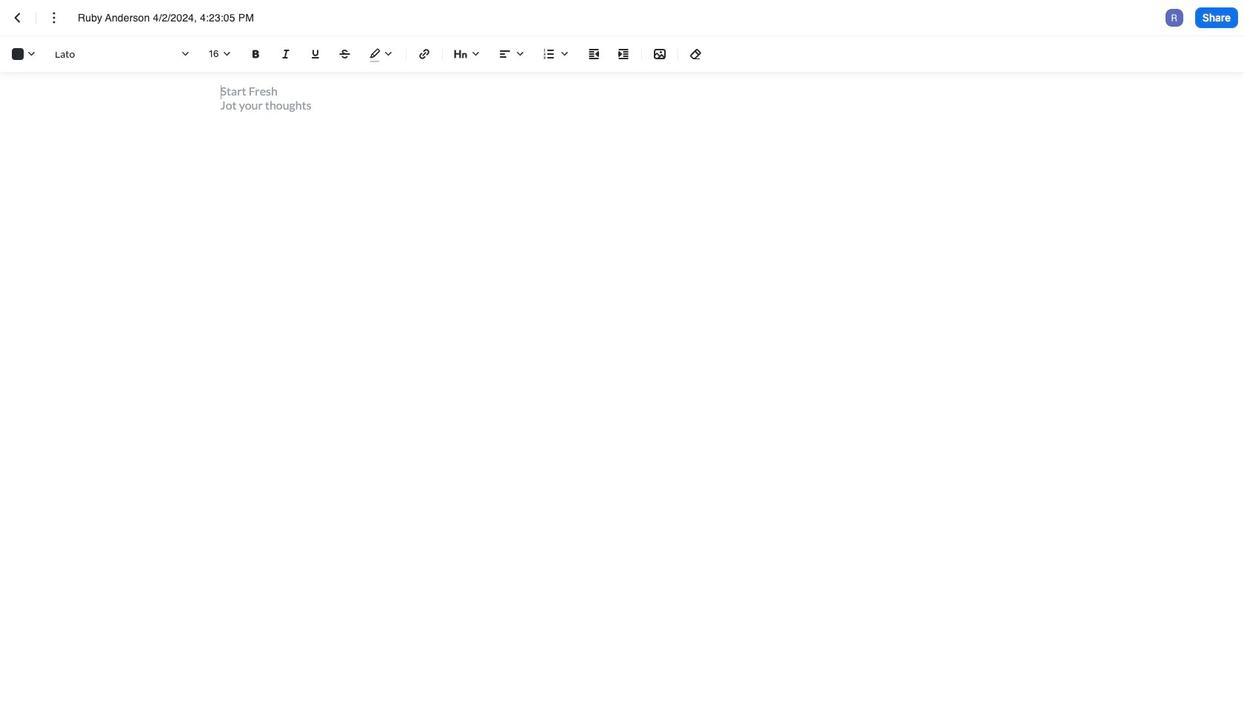 Task type: vqa. For each thing, say whether or not it's contained in the screenshot.
All Notes image
yes



Task type: locate. For each thing, give the bounding box(es) containing it.
all notes image
[[9, 9, 27, 27]]

clear style image
[[687, 45, 705, 63]]

decrease indent image
[[585, 45, 603, 63]]

link image
[[416, 45, 433, 63]]

None text field
[[78, 10, 269, 25]]

strikethrough image
[[336, 45, 354, 63]]



Task type: describe. For each thing, give the bounding box(es) containing it.
more image
[[45, 9, 63, 27]]

ruby anderson image
[[1166, 9, 1184, 27]]

insert image image
[[651, 45, 669, 63]]

underline image
[[307, 45, 324, 63]]

italic image
[[277, 45, 295, 63]]

bold image
[[247, 45, 265, 63]]

increase indent image
[[615, 45, 633, 63]]



